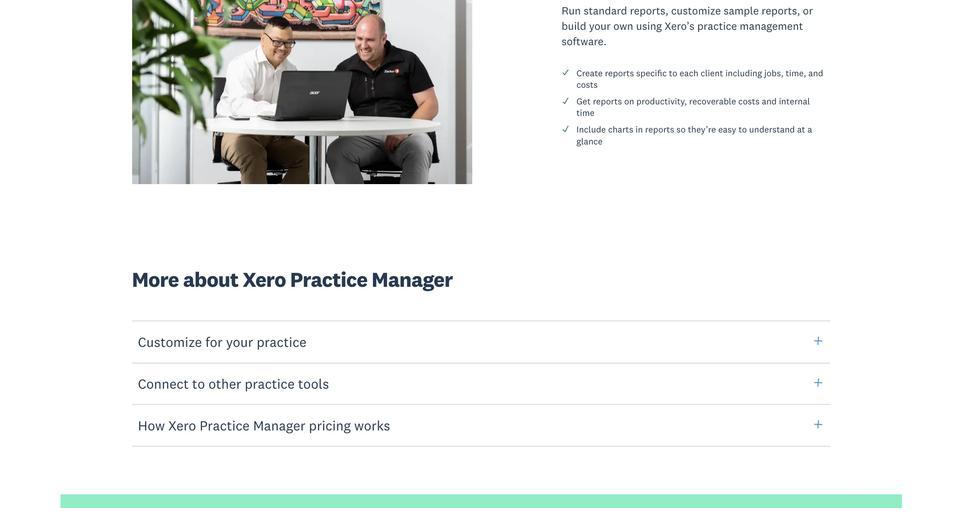 Task type: describe. For each thing, give the bounding box(es) containing it.
about
[[183, 267, 239, 293]]

an accountant and a client work together using a laptop. image
[[132, 0, 472, 184]]

client
[[701, 67, 724, 79]]

run standard reports, customize sample reports, or build your own using xero's practice management software.
[[562, 4, 814, 48]]

specific
[[637, 67, 667, 79]]

for
[[206, 334, 223, 351]]

using
[[637, 19, 663, 33]]

customize for your practice button
[[132, 321, 831, 364]]

customize
[[672, 4, 722, 18]]

to inside dropdown button
[[192, 375, 205, 392]]

practice for customize for your practice
[[257, 334, 307, 351]]

reports for create
[[605, 67, 635, 79]]

connect to other practice tools button
[[132, 363, 831, 405]]

and inside the create reports specific to each client including jobs, time, and costs
[[809, 67, 824, 79]]

tools
[[298, 375, 329, 392]]

1 reports, from the left
[[630, 4, 669, 18]]

software.
[[562, 35, 607, 48]]

to inside the create reports specific to each client including jobs, time, and costs
[[670, 67, 678, 79]]

recoverable
[[690, 96, 737, 107]]

connect
[[138, 375, 189, 392]]

or
[[804, 4, 814, 18]]

works
[[355, 417, 391, 434]]

more about xero practice manager
[[132, 267, 453, 293]]

including
[[726, 67, 763, 79]]

understand
[[750, 124, 796, 135]]

reports for get
[[593, 96, 623, 107]]

practice inside dropdown button
[[200, 417, 250, 434]]

build
[[562, 19, 587, 33]]

pricing
[[309, 417, 351, 434]]

run
[[562, 4, 581, 18]]

include
[[577, 124, 606, 135]]

more
[[132, 267, 179, 293]]

sample
[[724, 4, 760, 18]]

practice inside run standard reports, customize sample reports, or build your own using xero's practice management software.
[[698, 19, 738, 33]]

standard
[[584, 4, 628, 18]]

time
[[577, 107, 595, 119]]

create
[[577, 67, 603, 79]]



Task type: vqa. For each thing, say whether or not it's contained in the screenshot.
the "standard"
yes



Task type: locate. For each thing, give the bounding box(es) containing it.
costs
[[577, 79, 598, 90], [739, 96, 760, 107]]

0 vertical spatial your
[[590, 19, 611, 33]]

included image left "include"
[[562, 125, 570, 133]]

your down the standard on the right of the page
[[590, 19, 611, 33]]

glance
[[577, 135, 603, 147]]

reports, up management
[[762, 4, 801, 18]]

your inside "dropdown button"
[[226, 334, 253, 351]]

1 vertical spatial reports
[[593, 96, 623, 107]]

own
[[614, 19, 634, 33]]

included image
[[562, 97, 570, 104], [562, 125, 570, 133]]

manager
[[372, 267, 453, 293], [253, 417, 306, 434]]

easy
[[719, 124, 737, 135]]

1 vertical spatial manager
[[253, 417, 306, 434]]

0 vertical spatial practice
[[290, 267, 368, 293]]

to inside 'include charts in reports so they're easy to understand at a glance'
[[739, 124, 748, 135]]

2 vertical spatial practice
[[245, 375, 295, 392]]

and
[[809, 67, 824, 79], [762, 96, 777, 107]]

internal
[[780, 96, 811, 107]]

customize for your practice
[[138, 334, 307, 351]]

get
[[577, 96, 591, 107]]

costs down create
[[577, 79, 598, 90]]

include charts in reports so they're easy to understand at a glance
[[577, 124, 813, 147]]

0 vertical spatial and
[[809, 67, 824, 79]]

how xero practice manager pricing works button
[[132, 404, 831, 447]]

1 horizontal spatial xero
[[243, 267, 286, 293]]

time,
[[786, 67, 807, 79]]

0 horizontal spatial costs
[[577, 79, 598, 90]]

they're
[[688, 124, 717, 135]]

1 vertical spatial your
[[226, 334, 253, 351]]

reports inside get reports on productivity, recoverable costs and internal time
[[593, 96, 623, 107]]

0 vertical spatial reports
[[605, 67, 635, 79]]

how
[[138, 417, 165, 434]]

1 horizontal spatial practice
[[290, 267, 368, 293]]

reports right in
[[646, 124, 675, 135]]

create reports specific to each client including jobs, time, and costs
[[577, 67, 824, 90]]

1 vertical spatial xero
[[168, 417, 196, 434]]

practice inside "dropdown button"
[[257, 334, 307, 351]]

1 horizontal spatial manager
[[372, 267, 453, 293]]

0 horizontal spatial your
[[226, 334, 253, 351]]

included image for include charts in reports so they're easy to understand at a glance
[[562, 125, 570, 133]]

and left internal
[[762, 96, 777, 107]]

reports inside the create reports specific to each client including jobs, time, and costs
[[605, 67, 635, 79]]

costs inside the create reports specific to each client including jobs, time, and costs
[[577, 79, 598, 90]]

at
[[798, 124, 806, 135]]

management
[[740, 19, 804, 33]]

1 horizontal spatial to
[[670, 67, 678, 79]]

practice
[[698, 19, 738, 33], [257, 334, 307, 351], [245, 375, 295, 392]]

0 vertical spatial included image
[[562, 97, 570, 104]]

other
[[209, 375, 241, 392]]

1 vertical spatial practice
[[257, 334, 307, 351]]

practice for connect to other practice tools
[[245, 375, 295, 392]]

0 horizontal spatial manager
[[253, 417, 306, 434]]

0 vertical spatial costs
[[577, 79, 598, 90]]

xero's
[[665, 19, 695, 33]]

1 vertical spatial included image
[[562, 125, 570, 133]]

1 vertical spatial practice
[[200, 417, 250, 434]]

1 horizontal spatial costs
[[739, 96, 760, 107]]

1 vertical spatial costs
[[739, 96, 760, 107]]

to
[[670, 67, 678, 79], [739, 124, 748, 135], [192, 375, 205, 392]]

1 included image from the top
[[562, 97, 570, 104]]

your inside run standard reports, customize sample reports, or build your own using xero's practice management software.
[[590, 19, 611, 33]]

included image left get
[[562, 97, 570, 104]]

1 vertical spatial and
[[762, 96, 777, 107]]

to left each
[[670, 67, 678, 79]]

included image
[[562, 69, 570, 76]]

on
[[625, 96, 635, 107]]

your right the for
[[226, 334, 253, 351]]

0 horizontal spatial and
[[762, 96, 777, 107]]

included image for get reports on productivity, recoverable costs and internal time
[[562, 97, 570, 104]]

and inside get reports on productivity, recoverable costs and internal time
[[762, 96, 777, 107]]

practice
[[290, 267, 368, 293], [200, 417, 250, 434]]

your
[[590, 19, 611, 33], [226, 334, 253, 351]]

1 horizontal spatial your
[[590, 19, 611, 33]]

1 horizontal spatial and
[[809, 67, 824, 79]]

1 vertical spatial to
[[739, 124, 748, 135]]

xero
[[243, 267, 286, 293], [168, 417, 196, 434]]

costs inside get reports on productivity, recoverable costs and internal time
[[739, 96, 760, 107]]

manager inside dropdown button
[[253, 417, 306, 434]]

0 vertical spatial xero
[[243, 267, 286, 293]]

xero inside dropdown button
[[168, 417, 196, 434]]

reports,
[[630, 4, 669, 18], [762, 4, 801, 18]]

productivity,
[[637, 96, 687, 107]]

and right "time," on the top of the page
[[809, 67, 824, 79]]

costs down including
[[739, 96, 760, 107]]

get reports on productivity, recoverable costs and internal time
[[577, 96, 811, 119]]

connect to other practice tools
[[138, 375, 329, 392]]

2 vertical spatial to
[[192, 375, 205, 392]]

reports
[[605, 67, 635, 79], [593, 96, 623, 107], [646, 124, 675, 135]]

to right easy
[[739, 124, 748, 135]]

reports left the on
[[593, 96, 623, 107]]

0 horizontal spatial practice
[[200, 417, 250, 434]]

0 horizontal spatial reports,
[[630, 4, 669, 18]]

reports inside 'include charts in reports so they're easy to understand at a glance'
[[646, 124, 675, 135]]

to left other
[[192, 375, 205, 392]]

in
[[636, 124, 643, 135]]

0 horizontal spatial to
[[192, 375, 205, 392]]

2 horizontal spatial to
[[739, 124, 748, 135]]

0 horizontal spatial xero
[[168, 417, 196, 434]]

charts
[[609, 124, 634, 135]]

a
[[808, 124, 813, 135]]

reports right create
[[605, 67, 635, 79]]

reports, up using
[[630, 4, 669, 18]]

2 reports, from the left
[[762, 4, 801, 18]]

0 vertical spatial to
[[670, 67, 678, 79]]

how xero practice manager pricing works
[[138, 417, 391, 434]]

0 vertical spatial manager
[[372, 267, 453, 293]]

jobs,
[[765, 67, 784, 79]]

2 vertical spatial reports
[[646, 124, 675, 135]]

2 included image from the top
[[562, 125, 570, 133]]

customize
[[138, 334, 202, 351]]

each
[[680, 67, 699, 79]]

practice inside dropdown button
[[245, 375, 295, 392]]

so
[[677, 124, 686, 135]]

0 vertical spatial practice
[[698, 19, 738, 33]]

1 horizontal spatial reports,
[[762, 4, 801, 18]]



